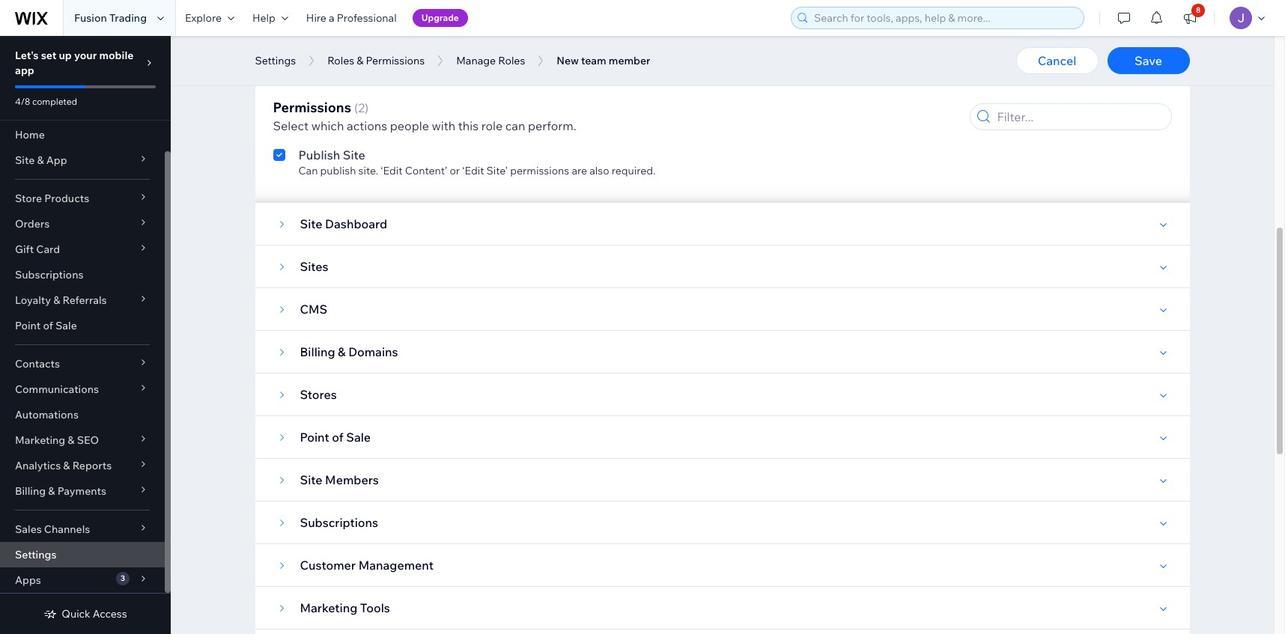 Task type: locate. For each thing, give the bounding box(es) containing it.
& left app
[[37, 154, 44, 167]]

1 horizontal spatial subscriptions
[[300, 515, 378, 530]]

turned
[[565, 56, 597, 70]]

this left role
[[458, 118, 479, 133]]

of
[[569, 38, 579, 52], [43, 319, 53, 333], [332, 430, 344, 445]]

site left (
[[324, 94, 346, 109]]

roles & permissions button
[[320, 49, 432, 72]]

trading
[[109, 11, 147, 25]]

media
[[411, 38, 441, 52]]

stores
[[300, 387, 337, 402]]

2 vertical spatial edit
[[299, 94, 321, 109]]

1 vertical spatial settings
[[15, 548, 57, 562]]

site inside the edit site can edit content, site design and app settings.
[[324, 94, 346, 109]]

edit right to at the top right
[[748, 38, 768, 52]]

roles down older
[[498, 54, 525, 67]]

0 horizontal spatial app
[[15, 64, 34, 77]]

save
[[1135, 53, 1163, 68]]

point
[[15, 319, 41, 333], [300, 430, 329, 445]]

& down analytics & reports
[[48, 485, 55, 498]]

billing down analytics at the bottom of page
[[15, 485, 46, 498]]

marketing up analytics at the bottom of page
[[15, 434, 65, 447]]

0 vertical spatial point
[[15, 319, 41, 333]]

can left the publish
[[299, 164, 318, 178]]

'edit right site.
[[381, 164, 403, 178]]

site left permission.
[[770, 38, 789, 52]]

site down versions at the left of the page
[[532, 56, 551, 70]]

0 vertical spatial this
[[633, 38, 651, 52]]

2 roles from the left
[[498, 54, 525, 67]]

& for referrals
[[53, 294, 60, 307]]

1 vertical spatial point
[[300, 430, 329, 445]]

loyalty
[[15, 294, 51, 307]]

people
[[390, 118, 429, 133]]

publish site button
[[491, 56, 554, 70]]

0 vertical spatial can
[[299, 38, 318, 52]]

up
[[59, 49, 72, 62]]

subscriptions link
[[0, 262, 165, 288]]

0 horizontal spatial sale
[[55, 319, 77, 333]]

1 vertical spatial edit
[[748, 38, 768, 52]]

roles & permissions
[[327, 54, 425, 67]]

loyalty & referrals
[[15, 294, 107, 307]]

2 vertical spatial can
[[299, 164, 318, 178]]

0 vertical spatial point of sale
[[15, 319, 77, 333]]

2 edit from the top
[[320, 110, 339, 124]]

2 horizontal spatial of
[[569, 38, 579, 52]]

None checkbox
[[273, 20, 285, 70], [273, 92, 285, 124], [273, 146, 285, 178], [273, 20, 285, 70], [273, 92, 285, 124], [273, 146, 285, 178]]

& inside billing & payments popup button
[[48, 485, 55, 498]]

settings
[[255, 54, 296, 67], [15, 548, 57, 562]]

marketing inside dropdown button
[[15, 434, 65, 447]]

site
[[770, 38, 789, 52], [532, 56, 551, 70], [324, 94, 346, 109], [343, 148, 365, 163], [15, 154, 35, 167], [300, 216, 322, 231], [300, 473, 322, 488]]

1 horizontal spatial billing
[[300, 345, 335, 360]]

edit inside the edit site can edit content, site design and app settings.
[[299, 94, 321, 109]]

subscriptions down site members
[[300, 515, 378, 530]]

publish
[[494, 56, 530, 70], [299, 148, 340, 163]]

& left the domains
[[338, 345, 346, 360]]

point of sale up site members
[[300, 430, 371, 445]]

text,
[[342, 38, 363, 52]]

1 horizontal spatial settings
[[255, 54, 296, 67]]

content'
[[405, 164, 447, 178]]

is left "required"
[[395, 56, 403, 70]]

0 horizontal spatial this
[[458, 118, 479, 133]]

4/8 completed
[[15, 96, 77, 107]]

0 horizontal spatial roles
[[327, 54, 354, 67]]

edit left a
[[299, 22, 321, 37]]

of inside edit content can edit text, links and media sources. in older versions of the editor, this is equivalent to the edit site permission.
[[569, 38, 579, 52]]

roles down text,
[[327, 54, 354, 67]]

edit up this
[[320, 38, 339, 52]]

point down stores
[[300, 430, 329, 445]]

1 horizontal spatial roles
[[498, 54, 525, 67]]

2 can from the top
[[299, 110, 318, 124]]

0 horizontal spatial 'edit
[[381, 164, 403, 178]]

0 horizontal spatial subscriptions
[[15, 268, 84, 282]]

sales channels button
[[0, 517, 165, 542]]

sale up members
[[346, 430, 371, 445]]

design
[[404, 110, 438, 124]]

app down let's
[[15, 64, 34, 77]]

edit up which
[[299, 94, 321, 109]]

publish down older
[[494, 56, 530, 70]]

& for seo
[[68, 434, 75, 447]]

tools
[[360, 601, 390, 616]]

the right to at the top right
[[730, 38, 746, 52]]

edit inside edit content can edit text, links and media sources. in older versions of the editor, this is equivalent to the edit site permission.
[[320, 38, 339, 52]]

upgrade
[[421, 12, 459, 23]]

1 horizontal spatial permissions
[[366, 54, 425, 67]]

& left seo at left bottom
[[68, 434, 75, 447]]

2 horizontal spatial is
[[653, 38, 661, 52]]

point down the loyalty
[[15, 319, 41, 333]]

subscriptions inside sidebar element
[[15, 268, 84, 282]]

marketing down customer
[[300, 601, 358, 616]]

can inside the edit site can edit content, site design and app settings.
[[299, 110, 318, 124]]

& inside roles & permissions button
[[357, 54, 364, 67]]

the up the team
[[581, 38, 597, 52]]

0 vertical spatial edit
[[299, 22, 321, 37]]

new team member button
[[549, 49, 658, 72]]

can for publish site
[[299, 164, 318, 178]]

and right links in the top of the page
[[390, 38, 408, 52]]

permissions
[[366, 54, 425, 67], [273, 99, 351, 116]]

permissions down links in the top of the page
[[366, 54, 425, 67]]

settings inside settings button
[[255, 54, 296, 67]]

sources.
[[443, 38, 484, 52]]

point of sale down the loyalty
[[15, 319, 77, 333]]

& inside marketing & seo dropdown button
[[68, 434, 75, 447]]

& inside loyalty & referrals popup button
[[53, 294, 60, 307]]

app left role
[[461, 110, 480, 124]]

and right "design"
[[440, 110, 458, 124]]

1 horizontal spatial and
[[440, 110, 458, 124]]

& for app
[[37, 154, 44, 167]]

permissions
[[510, 164, 570, 178]]

can up this
[[299, 38, 318, 52]]

1 vertical spatial of
[[43, 319, 53, 333]]

of up new at the top of the page
[[569, 38, 579, 52]]

permissions up which
[[273, 99, 351, 116]]

can inside edit content can edit text, links and media sources. in older versions of the editor, this is equivalent to the edit site permission.
[[299, 38, 318, 52]]

management
[[359, 558, 434, 573]]

sale down loyalty & referrals
[[55, 319, 77, 333]]

billing
[[300, 345, 335, 360], [15, 485, 46, 498]]

1 horizontal spatial this
[[633, 38, 651, 52]]

0 horizontal spatial and
[[390, 38, 408, 52]]

is down versions at the left of the page
[[554, 56, 562, 70]]

& for permissions
[[357, 54, 364, 67]]

edit for site
[[320, 110, 339, 124]]

help button
[[243, 0, 297, 36]]

1 horizontal spatial publish
[[494, 56, 530, 70]]

1 vertical spatial marketing
[[300, 601, 358, 616]]

'edit right or on the left of page
[[462, 164, 484, 178]]

quick
[[62, 608, 90, 621]]

0 vertical spatial edit
[[320, 38, 339, 52]]

member
[[609, 54, 651, 67]]

analytics & reports button
[[0, 453, 165, 479]]

1 vertical spatial and
[[440, 110, 458, 124]]

1 vertical spatial sale
[[346, 430, 371, 445]]

required.
[[612, 164, 656, 178]]

8 button
[[1174, 0, 1207, 36]]

analytics & reports
[[15, 459, 112, 473]]

0 vertical spatial of
[[569, 38, 579, 52]]

sale
[[55, 319, 77, 333], [346, 430, 371, 445]]

settings inside settings link
[[15, 548, 57, 562]]

0 vertical spatial marketing
[[15, 434, 65, 447]]

& left reports
[[63, 459, 70, 473]]

settings down sales
[[15, 548, 57, 562]]

roles inside button
[[327, 54, 354, 67]]

& inside site & app popup button
[[37, 154, 44, 167]]

1 can from the top
[[299, 38, 318, 52]]

marketing & seo
[[15, 434, 99, 447]]

marketing tools
[[300, 601, 390, 616]]

0 horizontal spatial point
[[15, 319, 41, 333]]

this inside edit content can edit text, links and media sources. in older versions of the editor, this is equivalent to the edit site permission.
[[633, 38, 651, 52]]

is left equivalent
[[653, 38, 661, 52]]

0 vertical spatial permissions
[[366, 54, 425, 67]]

0 horizontal spatial publish
[[299, 148, 340, 163]]

1 horizontal spatial sale
[[346, 430, 371, 445]]

are
[[572, 164, 587, 178]]

settings down help button
[[255, 54, 296, 67]]

and inside the edit site can edit content, site design and app settings.
[[440, 110, 458, 124]]

1 vertical spatial can
[[299, 110, 318, 124]]

site
[[385, 110, 402, 124]]

this permission is required because publish site is turned on.
[[316, 56, 615, 70]]

1 vertical spatial permissions
[[273, 99, 351, 116]]

0 vertical spatial and
[[390, 38, 408, 52]]

permissions inside permissions ( 2 ) select which actions people with this role can perform.
[[273, 99, 351, 116]]

1 horizontal spatial 'edit
[[462, 164, 484, 178]]

new
[[557, 54, 579, 67]]

this
[[633, 38, 651, 52], [458, 118, 479, 133]]

8
[[1196, 5, 1201, 15]]

site up site.
[[343, 148, 365, 163]]

1 horizontal spatial marketing
[[300, 601, 358, 616]]

save button
[[1108, 47, 1190, 74]]

0 horizontal spatial point of sale
[[15, 319, 77, 333]]

0 vertical spatial sale
[[55, 319, 77, 333]]

billing & payments
[[15, 485, 106, 498]]

site dashboard
[[300, 216, 387, 231]]

1 horizontal spatial the
[[730, 38, 746, 52]]

1 horizontal spatial point of sale
[[300, 430, 371, 445]]

gift card
[[15, 243, 60, 256]]

0 horizontal spatial the
[[581, 38, 597, 52]]

1 horizontal spatial of
[[332, 430, 344, 445]]

point of sale
[[15, 319, 77, 333], [300, 430, 371, 445]]

0 vertical spatial billing
[[300, 345, 335, 360]]

roles inside 'button'
[[498, 54, 525, 67]]

site down home
[[15, 154, 35, 167]]

completed
[[32, 96, 77, 107]]

billing inside popup button
[[15, 485, 46, 498]]

loyalty & referrals button
[[0, 288, 165, 313]]

perform.
[[528, 118, 577, 133]]

gift
[[15, 243, 34, 256]]

marketing & seo button
[[0, 428, 165, 453]]

can left (
[[299, 110, 318, 124]]

of down loyalty & referrals
[[43, 319, 53, 333]]

settings for settings button
[[255, 54, 296, 67]]

0 vertical spatial subscriptions
[[15, 268, 84, 282]]

0 vertical spatial settings
[[255, 54, 296, 67]]

1 vertical spatial edit
[[320, 110, 339, 124]]

billing for billing & domains
[[300, 345, 335, 360]]

point of sale link
[[0, 313, 165, 339]]

payments
[[57, 485, 106, 498]]

content,
[[342, 110, 382, 124]]

subscriptions down card
[[15, 268, 84, 282]]

edit left (
[[320, 110, 339, 124]]

& for payments
[[48, 485, 55, 498]]

app inside let's set up your mobile app
[[15, 64, 34, 77]]

0 horizontal spatial permissions
[[273, 99, 351, 116]]

app inside the edit site can edit content, site design and app settings.
[[461, 110, 480, 124]]

1 vertical spatial app
[[461, 110, 480, 124]]

& inside analytics & reports popup button
[[63, 459, 70, 473]]

edit content can edit text, links and media sources. in older versions of the editor, this is equivalent to the edit site permission.
[[299, 22, 848, 52]]

can inside publish site can publish site. 'edit content' or 'edit site' permissions are also required.
[[299, 164, 318, 178]]

& for domains
[[338, 345, 346, 360]]

permissions inside button
[[366, 54, 425, 67]]

1 vertical spatial this
[[458, 118, 479, 133]]

this up member
[[633, 38, 651, 52]]

communications button
[[0, 377, 165, 402]]

& right the loyalty
[[53, 294, 60, 307]]

roles
[[327, 54, 354, 67], [498, 54, 525, 67]]

sale inside sidebar element
[[55, 319, 77, 333]]

publish up the publish
[[299, 148, 340, 163]]

contacts
[[15, 357, 60, 371]]

0 vertical spatial app
[[15, 64, 34, 77]]

team
[[581, 54, 607, 67]]

channels
[[44, 523, 90, 536]]

1 vertical spatial billing
[[15, 485, 46, 498]]

3 can from the top
[[299, 164, 318, 178]]

of inside point of sale link
[[43, 319, 53, 333]]

billing up stores
[[300, 345, 335, 360]]

0 horizontal spatial billing
[[15, 485, 46, 498]]

members
[[325, 473, 379, 488]]

& down text,
[[357, 54, 364, 67]]

quick access
[[62, 608, 127, 621]]

sales
[[15, 523, 42, 536]]

fusion trading
[[74, 11, 147, 25]]

edit inside the edit site can edit content, site design and app settings.
[[320, 110, 339, 124]]

1 edit from the top
[[320, 38, 339, 52]]

&
[[357, 54, 364, 67], [37, 154, 44, 167], [53, 294, 60, 307], [338, 345, 346, 360], [68, 434, 75, 447], [63, 459, 70, 473], [48, 485, 55, 498]]

let's
[[15, 49, 39, 62]]

0 horizontal spatial settings
[[15, 548, 57, 562]]

permission.
[[792, 38, 848, 52]]

1 horizontal spatial app
[[461, 110, 480, 124]]

1 roles from the left
[[327, 54, 354, 67]]

0 horizontal spatial of
[[43, 319, 53, 333]]

of up site members
[[332, 430, 344, 445]]

billing for billing & payments
[[15, 485, 46, 498]]

1 vertical spatial publish
[[299, 148, 340, 163]]

0 horizontal spatial marketing
[[15, 434, 65, 447]]

3
[[121, 574, 125, 584]]

billing & domains
[[300, 345, 398, 360]]



Task type: describe. For each thing, give the bounding box(es) containing it.
permissions ( 2 ) select which actions people with this role can perform.
[[273, 99, 577, 133]]

publish inside publish site can publish site. 'edit content' or 'edit site' permissions are also required.
[[299, 148, 340, 163]]

automations link
[[0, 402, 165, 428]]

can for edit site
[[299, 110, 318, 124]]

orders button
[[0, 211, 165, 237]]

because
[[449, 56, 491, 70]]

with
[[432, 118, 456, 133]]

sales channels
[[15, 523, 90, 536]]

customer
[[300, 558, 356, 573]]

let's set up your mobile app
[[15, 49, 134, 77]]

help
[[252, 11, 276, 25]]

content
[[324, 22, 370, 37]]

a
[[329, 11, 335, 25]]

2 'edit from the left
[[462, 164, 484, 178]]

automations
[[15, 408, 79, 422]]

on.
[[600, 56, 615, 70]]

marketing for marketing & seo
[[15, 434, 65, 447]]

fusion
[[74, 11, 107, 25]]

site.
[[358, 164, 378, 178]]

dashboard
[[325, 216, 387, 231]]

1 vertical spatial point of sale
[[300, 430, 371, 445]]

site'
[[487, 164, 508, 178]]

reports
[[72, 459, 112, 473]]

manage roles button
[[449, 49, 533, 72]]

actions
[[347, 118, 387, 133]]

to
[[717, 38, 727, 52]]

1 horizontal spatial point
[[300, 430, 329, 445]]

point inside sidebar element
[[15, 319, 41, 333]]

select
[[273, 118, 309, 133]]

cancel
[[1038, 53, 1077, 68]]

& for reports
[[63, 459, 70, 473]]

professional
[[337, 11, 397, 25]]

is inside edit content can edit text, links and media sources. in older versions of the editor, this is equivalent to the edit site permission.
[[653, 38, 661, 52]]

and inside edit content can edit text, links and media sources. in older versions of the editor, this is equivalent to the edit site permission.
[[390, 38, 408, 52]]

edit for site
[[299, 94, 321, 109]]

marketing for marketing tools
[[300, 601, 358, 616]]

in
[[486, 38, 495, 52]]

2
[[358, 100, 365, 115]]

settings for settings link
[[15, 548, 57, 562]]

sites
[[300, 259, 328, 274]]

publish
[[320, 164, 356, 178]]

this inside permissions ( 2 ) select which actions people with this role can perform.
[[458, 118, 479, 133]]

domains
[[349, 345, 398, 360]]

home
[[15, 128, 45, 142]]

communications
[[15, 383, 99, 396]]

edit for content
[[320, 38, 339, 52]]

0 horizontal spatial is
[[395, 56, 403, 70]]

site up "sites"
[[300, 216, 322, 231]]

mobile
[[99, 49, 134, 62]]

hire a professional
[[306, 11, 397, 25]]

explore
[[185, 11, 222, 25]]

(
[[354, 100, 358, 115]]

cancel button
[[1016, 47, 1099, 74]]

1 the from the left
[[581, 38, 597, 52]]

4/8
[[15, 96, 30, 107]]

new team member
[[557, 54, 651, 67]]

site left members
[[300, 473, 322, 488]]

site members
[[300, 473, 379, 488]]

cms
[[300, 302, 328, 317]]

site & app
[[15, 154, 67, 167]]

site inside edit content can edit text, links and media sources. in older versions of the editor, this is equivalent to the edit site permission.
[[770, 38, 789, 52]]

Filter... field
[[993, 104, 1167, 130]]

1 horizontal spatial is
[[554, 56, 562, 70]]

site inside publish site can publish site. 'edit content' or 'edit site' permissions are also required.
[[343, 148, 365, 163]]

customer management
[[300, 558, 434, 573]]

store products button
[[0, 186, 165, 211]]

0 vertical spatial publish
[[494, 56, 530, 70]]

apps
[[15, 574, 41, 587]]

orders
[[15, 217, 50, 231]]

products
[[44, 192, 89, 205]]

edit for content
[[299, 22, 321, 37]]

Search for tools, apps, help & more... field
[[810, 7, 1079, 28]]

2 vertical spatial of
[[332, 430, 344, 445]]

store products
[[15, 192, 89, 205]]

versions
[[526, 38, 566, 52]]

2 the from the left
[[730, 38, 746, 52]]

publish site can publish site. 'edit content' or 'edit site' permissions are also required.
[[299, 148, 656, 178]]

links
[[365, 38, 387, 52]]

sidebar element
[[0, 36, 171, 634]]

gift card button
[[0, 237, 165, 262]]

)
[[365, 100, 369, 115]]

or
[[450, 164, 460, 178]]

required
[[406, 56, 447, 70]]

site inside popup button
[[15, 154, 35, 167]]

role
[[481, 118, 503, 133]]

point of sale inside sidebar element
[[15, 319, 77, 333]]

your
[[74, 49, 97, 62]]

1 vertical spatial subscriptions
[[300, 515, 378, 530]]

this
[[316, 56, 337, 70]]

app
[[46, 154, 67, 167]]

also
[[590, 164, 609, 178]]

billing & payments button
[[0, 479, 165, 504]]

1 'edit from the left
[[381, 164, 403, 178]]

store
[[15, 192, 42, 205]]

settings.
[[482, 110, 524, 124]]

analytics
[[15, 459, 61, 473]]

manage roles
[[456, 54, 525, 67]]



Task type: vqa. For each thing, say whether or not it's contained in the screenshot.
of
yes



